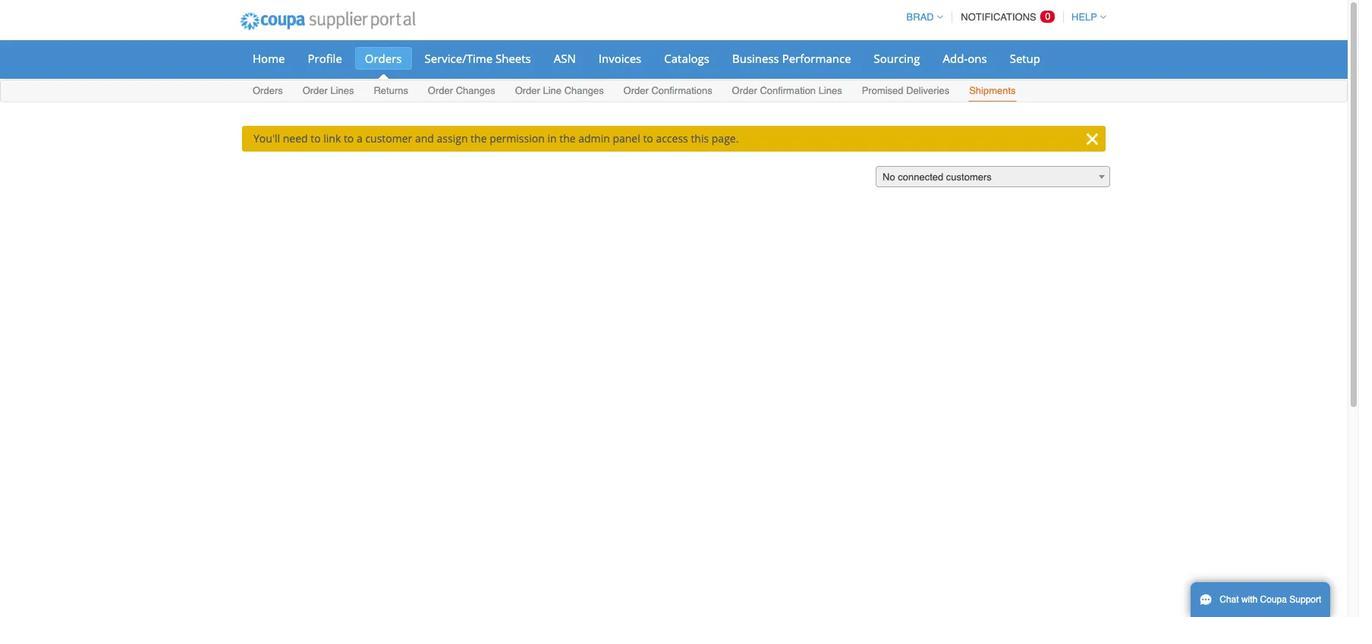 Task type: describe. For each thing, give the bounding box(es) containing it.
profile link
[[298, 47, 352, 70]]

add-
[[943, 51, 968, 66]]

0 vertical spatial orders link
[[355, 47, 412, 70]]

sheets
[[496, 51, 531, 66]]

changes inside order changes link
[[456, 85, 495, 96]]

panel
[[613, 131, 640, 146]]

1 vertical spatial orders
[[253, 85, 283, 96]]

you'll need to link to a customer and assign the permission in the admin panel to access this page.
[[254, 131, 739, 146]]

2 lines from the left
[[819, 85, 842, 96]]

order line changes link
[[514, 82, 605, 102]]

business
[[732, 51, 779, 66]]

no
[[883, 172, 895, 183]]

chat with coupa support button
[[1191, 583, 1331, 618]]

and
[[415, 131, 434, 146]]

performance
[[782, 51, 851, 66]]

connected
[[898, 172, 944, 183]]

0 vertical spatial orders
[[365, 51, 402, 66]]

support
[[1290, 595, 1322, 606]]

line
[[543, 85, 562, 96]]

notifications
[[961, 11, 1037, 23]]

order for order confirmation lines
[[732, 85, 757, 96]]

add-ons
[[943, 51, 987, 66]]

sourcing
[[874, 51, 920, 66]]

invoices link
[[589, 47, 652, 70]]

0 horizontal spatial orders link
[[252, 82, 284, 102]]

2 the from the left
[[560, 131, 576, 146]]

shipments link
[[969, 82, 1017, 102]]

notifications 0
[[961, 11, 1051, 23]]

need
[[283, 131, 308, 146]]

in
[[548, 131, 557, 146]]

home
[[253, 51, 285, 66]]

with
[[1242, 595, 1258, 606]]

asn
[[554, 51, 576, 66]]

ons
[[968, 51, 987, 66]]

confirmations
[[652, 85, 713, 96]]

assign
[[437, 131, 468, 146]]

page.
[[712, 131, 739, 146]]

catalogs link
[[655, 47, 720, 70]]

promised deliveries link
[[861, 82, 951, 102]]

chat with coupa support
[[1220, 595, 1322, 606]]

0
[[1045, 11, 1051, 22]]

setup link
[[1000, 47, 1051, 70]]

order line changes
[[515, 85, 604, 96]]

order changes
[[428, 85, 495, 96]]

access
[[656, 131, 688, 146]]

promised
[[862, 85, 904, 96]]

brad link
[[900, 11, 943, 23]]

you'll
[[254, 131, 280, 146]]

order confirmations link
[[623, 82, 713, 102]]

chat
[[1220, 595, 1239, 606]]

order confirmations
[[624, 85, 713, 96]]



Task type: vqa. For each thing, say whether or not it's contained in the screenshot.
Mark as Read button in the right of the page
no



Task type: locate. For each thing, give the bounding box(es) containing it.
to left a
[[344, 131, 354, 146]]

a
[[357, 131, 363, 146]]

1 the from the left
[[471, 131, 487, 146]]

promised deliveries
[[862, 85, 950, 96]]

shipments
[[969, 85, 1016, 96]]

order down business on the right top of page
[[732, 85, 757, 96]]

to right panel
[[643, 131, 653, 146]]

customer
[[365, 131, 412, 146]]

order for order confirmations
[[624, 85, 649, 96]]

service/time sheets
[[425, 51, 531, 66]]

asn link
[[544, 47, 586, 70]]

order
[[303, 85, 328, 96], [428, 85, 453, 96], [515, 85, 540, 96], [624, 85, 649, 96], [732, 85, 757, 96]]

coupa supplier portal image
[[230, 2, 426, 40]]

navigation containing notifications 0
[[900, 2, 1107, 32]]

orders down home
[[253, 85, 283, 96]]

navigation
[[900, 2, 1107, 32]]

sourcing link
[[864, 47, 930, 70]]

order left the line
[[515, 85, 540, 96]]

to left link
[[311, 131, 321, 146]]

this
[[691, 131, 709, 146]]

returns
[[374, 85, 408, 96]]

order confirmation lines
[[732, 85, 842, 96]]

order lines
[[303, 85, 354, 96]]

profile
[[308, 51, 342, 66]]

changes down service/time sheets
[[456, 85, 495, 96]]

No connected customers field
[[876, 166, 1111, 188]]

order confirmation lines link
[[731, 82, 843, 102]]

1 lines from the left
[[331, 85, 354, 96]]

orders
[[365, 51, 402, 66], [253, 85, 283, 96]]

1 horizontal spatial lines
[[819, 85, 842, 96]]

0 horizontal spatial orders
[[253, 85, 283, 96]]

setup
[[1010, 51, 1041, 66]]

1 order from the left
[[303, 85, 328, 96]]

business performance link
[[723, 47, 861, 70]]

5 order from the left
[[732, 85, 757, 96]]

1 vertical spatial orders link
[[252, 82, 284, 102]]

2 order from the left
[[428, 85, 453, 96]]

changes right the line
[[565, 85, 604, 96]]

add-ons link
[[933, 47, 997, 70]]

the
[[471, 131, 487, 146], [560, 131, 576, 146]]

orders link
[[355, 47, 412, 70], [252, 82, 284, 102]]

no connected customers
[[883, 172, 992, 183]]

lines down profile link
[[331, 85, 354, 96]]

orders up returns
[[365, 51, 402, 66]]

0 horizontal spatial the
[[471, 131, 487, 146]]

order changes link
[[427, 82, 496, 102]]

help link
[[1065, 11, 1107, 23]]

0 horizontal spatial lines
[[331, 85, 354, 96]]

to
[[311, 131, 321, 146], [344, 131, 354, 146], [643, 131, 653, 146]]

orders link up returns
[[355, 47, 412, 70]]

2 to from the left
[[344, 131, 354, 146]]

order down invoices link
[[624, 85, 649, 96]]

coupa
[[1261, 595, 1287, 606]]

1 horizontal spatial changes
[[565, 85, 604, 96]]

order down service/time
[[428, 85, 453, 96]]

returns link
[[373, 82, 409, 102]]

2 horizontal spatial to
[[643, 131, 653, 146]]

1 horizontal spatial the
[[560, 131, 576, 146]]

order for order changes
[[428, 85, 453, 96]]

1 changes from the left
[[456, 85, 495, 96]]

deliveries
[[906, 85, 950, 96]]

permission
[[490, 131, 545, 146]]

0 horizontal spatial to
[[311, 131, 321, 146]]

0 horizontal spatial changes
[[456, 85, 495, 96]]

order lines link
[[302, 82, 355, 102]]

service/time sheets link
[[415, 47, 541, 70]]

3 order from the left
[[515, 85, 540, 96]]

changes inside the order line changes link
[[565, 85, 604, 96]]

help
[[1072, 11, 1098, 23]]

order for order line changes
[[515, 85, 540, 96]]

home link
[[243, 47, 295, 70]]

2 changes from the left
[[565, 85, 604, 96]]

1 horizontal spatial orders
[[365, 51, 402, 66]]

1 horizontal spatial orders link
[[355, 47, 412, 70]]

lines down performance
[[819, 85, 842, 96]]

order down profile at the left top of page
[[303, 85, 328, 96]]

customers
[[946, 172, 992, 183]]

changes
[[456, 85, 495, 96], [565, 85, 604, 96]]

orders link down home
[[252, 82, 284, 102]]

1 horizontal spatial to
[[344, 131, 354, 146]]

confirmation
[[760, 85, 816, 96]]

link
[[324, 131, 341, 146]]

invoices
[[599, 51, 642, 66]]

business performance
[[732, 51, 851, 66]]

No connected customers text field
[[877, 167, 1110, 188]]

4 order from the left
[[624, 85, 649, 96]]

3 to from the left
[[643, 131, 653, 146]]

the right assign
[[471, 131, 487, 146]]

order for order lines
[[303, 85, 328, 96]]

brad
[[907, 11, 934, 23]]

catalogs
[[664, 51, 710, 66]]

admin
[[579, 131, 610, 146]]

service/time
[[425, 51, 493, 66]]

lines
[[331, 85, 354, 96], [819, 85, 842, 96]]

the right in
[[560, 131, 576, 146]]

1 to from the left
[[311, 131, 321, 146]]



